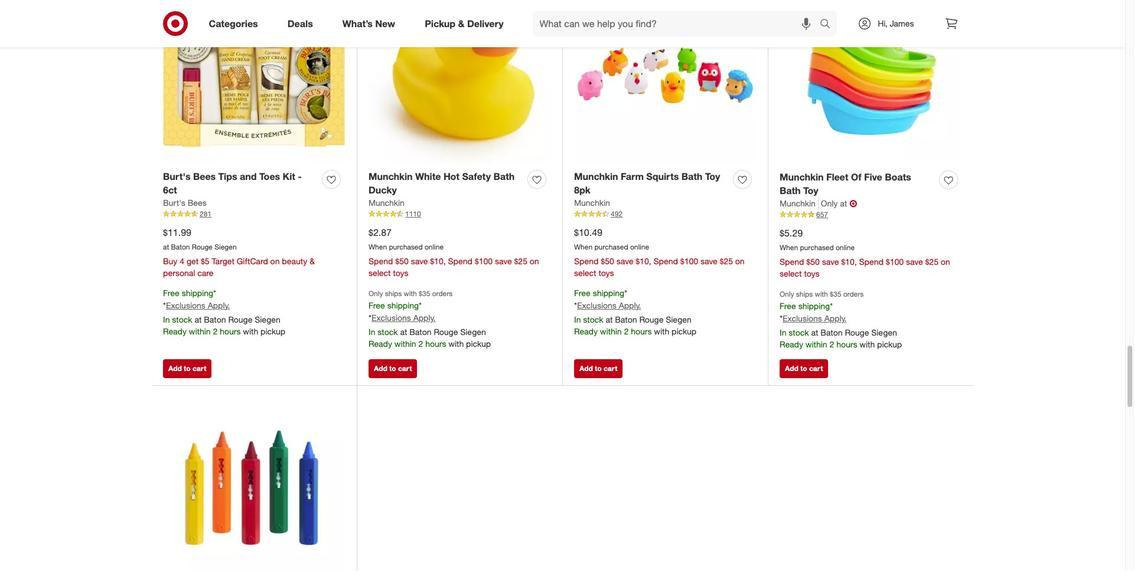 Task type: locate. For each thing, give the bounding box(es) containing it.
munchkin link
[[369, 197, 405, 209], [574, 197, 610, 209], [780, 198, 819, 210]]

0 horizontal spatial $100
[[475, 256, 493, 266]]

add for $11.99
[[168, 365, 182, 374]]

munchkin farm squirts bath toy 8pk
[[574, 171, 720, 196]]

3 to from the left
[[595, 365, 602, 374]]

$10, inside $2.87 when purchased online spend $50 save $10, spend $100 save $25 on select toys
[[430, 256, 446, 266]]

squirts
[[647, 171, 679, 183]]

$5
[[201, 256, 210, 266]]

1 add to cart from the left
[[168, 365, 206, 374]]

siegen
[[215, 243, 237, 252], [255, 315, 281, 325], [666, 315, 692, 325], [460, 327, 486, 337], [872, 328, 897, 338]]

0 horizontal spatial $50
[[395, 256, 409, 266]]

online inside $5.29 when purchased online spend $50 save $10, spend $100 save $25 on select toys
[[836, 243, 855, 252]]

4 add to cart from the left
[[785, 365, 823, 374]]

online down 492 link
[[630, 243, 649, 252]]

burt's bees tips and toes kit - 6ct image
[[163, 0, 345, 164], [163, 0, 345, 164]]

pickup
[[261, 327, 285, 337], [672, 327, 697, 337], [466, 339, 491, 349], [878, 340, 902, 350]]

munchkin farm squirts bath toy 8pk image
[[574, 0, 756, 164], [574, 0, 756, 164]]

munchkin fleet of five boats bath toy image
[[780, 0, 963, 164], [780, 0, 963, 164]]

toy up munchkin only at ¬
[[804, 185, 819, 197]]

free shipping * * exclusions apply. in stock at  baton rouge siegen ready within 2 hours with pickup
[[163, 288, 285, 337], [574, 288, 697, 337]]

2 horizontal spatial when
[[780, 243, 798, 252]]

when
[[369, 243, 387, 252], [574, 243, 593, 252], [780, 243, 798, 252]]

purchased inside $5.29 when purchased online spend $50 save $10, spend $100 save $25 on select toys
[[800, 243, 834, 252]]

$10.49
[[574, 227, 603, 239]]

when inside $2.87 when purchased online spend $50 save $10, spend $100 save $25 on select toys
[[369, 243, 387, 252]]

purchased inside $10.49 when purchased online spend $50 save $10, spend $100 save $25 on select toys
[[595, 243, 628, 252]]

orders for $5.29
[[844, 290, 864, 299]]

toys for $2.87
[[393, 268, 409, 278]]

& right beauty
[[310, 256, 315, 266]]

with
[[404, 289, 417, 298], [815, 290, 828, 299], [243, 327, 258, 337], [654, 327, 670, 337], [449, 339, 464, 349], [860, 340, 875, 350]]

munchkin up munchkin only at ¬
[[780, 172, 824, 183]]

$5.29
[[780, 228, 803, 239]]

0 horizontal spatial munchkin link
[[369, 197, 405, 209]]

$10, down 1110 link
[[430, 256, 446, 266]]

delivery
[[467, 17, 504, 29]]

munchkin
[[369, 171, 413, 183], [574, 171, 618, 183], [780, 172, 824, 183], [369, 198, 405, 208], [574, 198, 610, 208], [780, 199, 816, 209]]

$50 inside $10.49 when purchased online spend $50 save $10, spend $100 save $25 on select toys
[[601, 256, 614, 266]]

1 horizontal spatial only ships with $35 orders free shipping * * exclusions apply. in stock at  baton rouge siegen ready within 2 hours with pickup
[[780, 290, 902, 350]]

pickup & delivery
[[425, 17, 504, 29]]

munchkin link up 657
[[780, 198, 819, 210]]

on for $2.87
[[530, 256, 539, 266]]

purchased down the $2.87
[[389, 243, 423, 252]]

2 burt's from the top
[[163, 198, 185, 208]]

munchkin inside munchkin only at ¬
[[780, 199, 816, 209]]

bath right squirts
[[682, 171, 703, 183]]

select inside $10.49 when purchased online spend $50 save $10, spend $100 save $25 on select toys
[[574, 268, 597, 278]]

bees up 281 at the left top of the page
[[188, 198, 207, 208]]

$50 down 1110
[[395, 256, 409, 266]]

pickup
[[425, 17, 456, 29]]

toys inside $10.49 when purchased online spend $50 save $10, spend $100 save $25 on select toys
[[599, 268, 614, 278]]

$100 down 492 link
[[681, 256, 698, 266]]

1 horizontal spatial $100
[[681, 256, 698, 266]]

2 add from the left
[[374, 365, 387, 374]]

add to cart for $10.49
[[580, 365, 618, 374]]

$50 inside $2.87 when purchased online spend $50 save $10, spend $100 save $25 on select toys
[[395, 256, 409, 266]]

spend down 657 link
[[859, 257, 884, 267]]

bees
[[193, 171, 216, 183], [188, 198, 207, 208]]

0 horizontal spatial &
[[310, 256, 315, 266]]

to for $11.99
[[184, 365, 191, 374]]

$35
[[419, 289, 430, 298], [830, 290, 842, 299]]

2 horizontal spatial $10,
[[842, 257, 857, 267]]

$100 inside $10.49 when purchased online spend $50 save $10, spend $100 save $25 on select toys
[[681, 256, 698, 266]]

cart
[[193, 365, 206, 374], [398, 365, 412, 374], [604, 365, 618, 374], [809, 365, 823, 374]]

bees left tips
[[193, 171, 216, 183]]

free
[[163, 288, 179, 298], [574, 288, 591, 298], [369, 301, 385, 311], [780, 301, 796, 311]]

add to cart button for $2.87
[[369, 360, 417, 379]]

purchased for $10.49
[[595, 243, 628, 252]]

add for $10.49
[[580, 365, 593, 374]]

purchased down $10.49 at the right of the page
[[595, 243, 628, 252]]

1 horizontal spatial $25
[[720, 256, 733, 266]]

1 horizontal spatial orders
[[844, 290, 864, 299]]

save
[[411, 256, 428, 266], [495, 256, 512, 266], [617, 256, 634, 266], [701, 256, 718, 266], [822, 257, 839, 267], [906, 257, 923, 267]]

munchkin for white
[[369, 171, 413, 183]]

3 cart from the left
[[604, 365, 618, 374]]

& right pickup
[[458, 17, 465, 29]]

select down the $2.87
[[369, 268, 391, 278]]

online for $5.29
[[836, 243, 855, 252]]

in
[[163, 315, 170, 325], [574, 315, 581, 325], [369, 327, 375, 337], [780, 328, 787, 338]]

1 to from the left
[[184, 365, 191, 374]]

orders down $5.29 when purchased online spend $50 save $10, spend $100 save $25 on select toys
[[844, 290, 864, 299]]

1 vertical spatial burt's
[[163, 198, 185, 208]]

online for $10.49
[[630, 243, 649, 252]]

1 horizontal spatial online
[[630, 243, 649, 252]]

online
[[425, 243, 444, 252], [630, 243, 649, 252], [836, 243, 855, 252]]

3 add to cart button from the left
[[574, 360, 623, 379]]

$5.29 when purchased online spend $50 save $10, spend $100 save $25 on select toys
[[780, 228, 951, 279]]

munchkin up the $5.29
[[780, 199, 816, 209]]

beauty
[[282, 256, 307, 266]]

$100 down 1110 link
[[475, 256, 493, 266]]

cart for $11.99
[[193, 365, 206, 374]]

4 add to cart button from the left
[[780, 360, 829, 379]]

select inside $5.29 when purchased online spend $50 save $10, spend $100 save $25 on select toys
[[780, 269, 802, 279]]

0 horizontal spatial only ships with $35 orders free shipping * * exclusions apply. in stock at  baton rouge siegen ready within 2 hours with pickup
[[369, 289, 491, 349]]

on inside $2.87 when purchased online spend $50 save $10, spend $100 save $25 on select toys
[[530, 256, 539, 266]]

$25 inside $2.87 when purchased online spend $50 save $10, spend $100 save $25 on select toys
[[514, 256, 528, 266]]

baton
[[171, 243, 190, 252], [204, 315, 226, 325], [615, 315, 637, 325], [410, 327, 432, 337], [821, 328, 843, 338]]

when down the $5.29
[[780, 243, 798, 252]]

1 add from the left
[[168, 365, 182, 374]]

4 add from the left
[[785, 365, 799, 374]]

0 horizontal spatial orders
[[432, 289, 453, 298]]

orders
[[432, 289, 453, 298], [844, 290, 864, 299]]

shipping
[[182, 288, 213, 298], [593, 288, 625, 298], [387, 301, 419, 311], [799, 301, 830, 311]]

munchkin only at ¬
[[780, 198, 857, 210]]

$50 down 657
[[807, 257, 820, 267]]

spend down 1110 link
[[448, 256, 473, 266]]

munchkin for only
[[780, 199, 816, 209]]

to for $10.49
[[595, 365, 602, 374]]

1 burt's from the top
[[163, 171, 191, 183]]

online down 657 link
[[836, 243, 855, 252]]

toy right squirts
[[705, 171, 720, 183]]

purchased inside $2.87 when purchased online spend $50 save $10, spend $100 save $25 on select toys
[[389, 243, 423, 252]]

munchkin link down 8pk
[[574, 197, 610, 209]]

add for $5.29
[[785, 365, 799, 374]]

munchkin white hot safety bath ducky image
[[369, 0, 551, 164], [369, 0, 551, 164]]

1 horizontal spatial when
[[574, 243, 593, 252]]

0 vertical spatial &
[[458, 17, 465, 29]]

*
[[213, 288, 216, 298], [625, 288, 628, 298], [163, 301, 166, 311], [574, 301, 577, 311], [419, 301, 422, 311], [830, 301, 833, 311], [369, 313, 372, 323], [780, 314, 783, 324]]

add to cart
[[168, 365, 206, 374], [374, 365, 412, 374], [580, 365, 618, 374], [785, 365, 823, 374]]

$100
[[475, 256, 493, 266], [681, 256, 698, 266], [886, 257, 904, 267]]

munchkin bath crayons - 5ct image
[[163, 398, 345, 572], [163, 398, 345, 572]]

online inside $10.49 when purchased online spend $50 save $10, spend $100 save $25 on select toys
[[630, 243, 649, 252]]

2 cart from the left
[[398, 365, 412, 374]]

when down the $2.87
[[369, 243, 387, 252]]

0 vertical spatial toy
[[705, 171, 720, 183]]

toy inside munchkin fleet of five boats bath toy
[[804, 185, 819, 197]]

$100 for munchkin farm squirts bath toy 8pk
[[681, 256, 698, 266]]

at inside munchkin only at ¬
[[840, 199, 847, 209]]

0 horizontal spatial purchased
[[389, 243, 423, 252]]

select
[[369, 268, 391, 278], [574, 268, 597, 278], [780, 269, 802, 279]]

bath up munchkin only at ¬
[[780, 185, 801, 197]]

$10, inside $10.49 when purchased online spend $50 save $10, spend $100 save $25 on select toys
[[636, 256, 651, 266]]

when inside $5.29 when purchased online spend $50 save $10, spend $100 save $25 on select toys
[[780, 243, 798, 252]]

0 horizontal spatial when
[[369, 243, 387, 252]]

kit
[[283, 171, 295, 183]]

$10, down 492 link
[[636, 256, 651, 266]]

on inside $10.49 when purchased online spend $50 save $10, spend $100 save $25 on select toys
[[736, 256, 745, 266]]

0 horizontal spatial select
[[369, 268, 391, 278]]

2 horizontal spatial toys
[[804, 269, 820, 279]]

1 vertical spatial bees
[[188, 198, 207, 208]]

burt's bees
[[163, 198, 207, 208]]

$50
[[395, 256, 409, 266], [601, 256, 614, 266], [807, 257, 820, 267]]

safety
[[462, 171, 491, 183]]

munchkin inside munchkin white hot safety bath ducky
[[369, 171, 413, 183]]

only for munchkin white hot safety bath ducky
[[369, 289, 383, 298]]

2 to from the left
[[389, 365, 396, 374]]

only ships with $35 orders free shipping * * exclusions apply. in stock at  baton rouge siegen ready within 2 hours with pickup for $2.87
[[369, 289, 491, 349]]

0 horizontal spatial ships
[[385, 289, 402, 298]]

purchased down the $5.29
[[800, 243, 834, 252]]

five
[[864, 172, 883, 183]]

3 add from the left
[[580, 365, 593, 374]]

on
[[270, 256, 280, 266], [530, 256, 539, 266], [736, 256, 745, 266], [941, 257, 951, 267]]

1 horizontal spatial $50
[[601, 256, 614, 266]]

1 cart from the left
[[193, 365, 206, 374]]

2 horizontal spatial $25
[[926, 257, 939, 267]]

0 vertical spatial burt's
[[163, 171, 191, 183]]

ships
[[385, 289, 402, 298], [796, 290, 813, 299]]

2 free shipping * * exclusions apply. in stock at  baton rouge siegen ready within 2 hours with pickup from the left
[[574, 288, 697, 337]]

toys inside $2.87 when purchased online spend $50 save $10, spend $100 save $25 on select toys
[[393, 268, 409, 278]]

munchkin inside "munchkin farm squirts bath toy 8pk"
[[574, 171, 618, 183]]

munchkin fleet of five boats bath toy link
[[780, 171, 935, 198]]

toy
[[705, 171, 720, 183], [804, 185, 819, 197]]

1 horizontal spatial $35
[[830, 290, 842, 299]]

toys
[[393, 268, 409, 278], [599, 268, 614, 278], [804, 269, 820, 279]]

when down $10.49 at the right of the page
[[574, 243, 593, 252]]

add to cart button for $11.99
[[163, 360, 212, 379]]

0 horizontal spatial free shipping * * exclusions apply. in stock at  baton rouge siegen ready within 2 hours with pickup
[[163, 288, 285, 337]]

&
[[458, 17, 465, 29], [310, 256, 315, 266]]

exclusions apply. button
[[166, 300, 230, 312], [577, 300, 641, 312], [372, 312, 436, 324], [783, 313, 847, 325]]

rouge inside $11.99 at baton rouge siegen buy 4 get $5 target giftcard on beauty & personal care
[[192, 243, 213, 252]]

toes
[[259, 171, 280, 183]]

$2.87
[[369, 227, 392, 239]]

toys for $5.29
[[804, 269, 820, 279]]

0 horizontal spatial toys
[[393, 268, 409, 278]]

munchkin farm squirts bath toy 8pk link
[[574, 170, 729, 197]]

$35 down $5.29 when purchased online spend $50 save $10, spend $100 save $25 on select toys
[[830, 290, 842, 299]]

tips
[[218, 171, 237, 183]]

$100 inside $5.29 when purchased online spend $50 save $10, spend $100 save $25 on select toys
[[886, 257, 904, 267]]

to
[[184, 365, 191, 374], [389, 365, 396, 374], [595, 365, 602, 374], [801, 365, 808, 374]]

online inside $2.87 when purchased online spend $50 save $10, spend $100 save $25 on select toys
[[425, 243, 444, 252]]

bees inside burt's bees tips and toes kit - 6ct
[[193, 171, 216, 183]]

$25 inside $5.29 when purchased online spend $50 save $10, spend $100 save $25 on select toys
[[926, 257, 939, 267]]

2 horizontal spatial bath
[[780, 185, 801, 197]]

4 cart from the left
[[809, 365, 823, 374]]

categories link
[[199, 11, 273, 37]]

ready
[[163, 327, 187, 337], [574, 327, 598, 337], [369, 339, 392, 349], [780, 340, 804, 350]]

munchkin link down the ducky
[[369, 197, 405, 209]]

white
[[415, 171, 441, 183]]

on inside $11.99 at baton rouge siegen buy 4 get $5 target giftcard on beauty & personal care
[[270, 256, 280, 266]]

1 add to cart button from the left
[[163, 360, 212, 379]]

orders down $2.87 when purchased online spend $50 save $10, spend $100 save $25 on select toys at the left top
[[432, 289, 453, 298]]

1 horizontal spatial bath
[[682, 171, 703, 183]]

1 horizontal spatial free shipping * * exclusions apply. in stock at  baton rouge siegen ready within 2 hours with pickup
[[574, 288, 697, 337]]

online down 1110 link
[[425, 243, 444, 252]]

281 link
[[163, 209, 345, 220]]

select for $2.87
[[369, 268, 391, 278]]

toys inside $5.29 when purchased online spend $50 save $10, spend $100 save $25 on select toys
[[804, 269, 820, 279]]

stock
[[172, 315, 192, 325], [583, 315, 604, 325], [378, 327, 398, 337], [789, 328, 809, 338]]

2
[[213, 327, 218, 337], [624, 327, 629, 337], [419, 339, 423, 349], [830, 340, 834, 350]]

munchkin inside munchkin fleet of five boats bath toy
[[780, 172, 824, 183]]

0 horizontal spatial $35
[[419, 289, 430, 298]]

2 add to cart button from the left
[[369, 360, 417, 379]]

1 horizontal spatial select
[[574, 268, 597, 278]]

munchkin up 8pk
[[574, 171, 618, 183]]

when inside $10.49 when purchased online spend $50 save $10, spend $100 save $25 on select toys
[[574, 243, 593, 252]]

spend
[[369, 256, 393, 266], [448, 256, 473, 266], [574, 256, 599, 266], [654, 256, 678, 266], [780, 257, 804, 267], [859, 257, 884, 267]]

3 add to cart from the left
[[580, 365, 618, 374]]

4 to from the left
[[801, 365, 808, 374]]

bath
[[494, 171, 515, 183], [682, 171, 703, 183], [780, 185, 801, 197]]

$10, down 657 link
[[842, 257, 857, 267]]

$100 inside $2.87 when purchased online spend $50 save $10, spend $100 save $25 on select toys
[[475, 256, 493, 266]]

spend down the $2.87
[[369, 256, 393, 266]]

2 horizontal spatial online
[[836, 243, 855, 252]]

0 vertical spatial bees
[[193, 171, 216, 183]]

select down the $5.29
[[780, 269, 802, 279]]

burt's for burt's bees
[[163, 198, 185, 208]]

burt's down 6ct
[[163, 198, 185, 208]]

2 horizontal spatial select
[[780, 269, 802, 279]]

$10, for $2.87
[[430, 256, 446, 266]]

1 horizontal spatial purchased
[[595, 243, 628, 252]]

exclusions
[[166, 301, 206, 311], [577, 301, 617, 311], [372, 313, 411, 323], [783, 314, 822, 324]]

munchkin for farm
[[574, 171, 618, 183]]

0 horizontal spatial toy
[[705, 171, 720, 183]]

2 horizontal spatial $50
[[807, 257, 820, 267]]

bath right safety
[[494, 171, 515, 183]]

1 vertical spatial &
[[310, 256, 315, 266]]

1 horizontal spatial toys
[[599, 268, 614, 278]]

on inside $5.29 when purchased online spend $50 save $10, spend $100 save $25 on select toys
[[941, 257, 951, 267]]

add to cart button
[[163, 360, 212, 379], [369, 360, 417, 379], [574, 360, 623, 379], [780, 360, 829, 379]]

2 horizontal spatial only
[[821, 199, 838, 209]]

$25 inside $10.49 when purchased online spend $50 save $10, spend $100 save $25 on select toys
[[720, 256, 733, 266]]

2 horizontal spatial $100
[[886, 257, 904, 267]]

hours
[[220, 327, 241, 337], [631, 327, 652, 337], [426, 339, 446, 349], [837, 340, 858, 350]]

burt's bees link
[[163, 197, 207, 209]]

0 horizontal spatial bath
[[494, 171, 515, 183]]

1 free shipping * * exclusions apply. in stock at  baton rouge siegen ready within 2 hours with pickup from the left
[[163, 288, 285, 337]]

munchkin up the ducky
[[369, 171, 413, 183]]

1 horizontal spatial ships
[[796, 290, 813, 299]]

purchased
[[389, 243, 423, 252], [595, 243, 628, 252], [800, 243, 834, 252]]

$50 down $10.49 at the right of the page
[[601, 256, 614, 266]]

2 horizontal spatial purchased
[[800, 243, 834, 252]]

buy
[[163, 256, 177, 266]]

1 vertical spatial toy
[[804, 185, 819, 197]]

$50 inside $5.29 when purchased online spend $50 save $10, spend $100 save $25 on select toys
[[807, 257, 820, 267]]

1 horizontal spatial only
[[780, 290, 794, 299]]

only
[[821, 199, 838, 209], [369, 289, 383, 298], [780, 290, 794, 299]]

siegen inside $11.99 at baton rouge siegen buy 4 get $5 target giftcard on beauty & personal care
[[215, 243, 237, 252]]

0 horizontal spatial $10,
[[430, 256, 446, 266]]

select inside $2.87 when purchased online spend $50 save $10, spend $100 save $25 on select toys
[[369, 268, 391, 278]]

$100 down 657 link
[[886, 257, 904, 267]]

1 horizontal spatial $10,
[[636, 256, 651, 266]]

add to cart for $2.87
[[374, 365, 412, 374]]

$10, inside $5.29 when purchased online spend $50 save $10, spend $100 save $25 on select toys
[[842, 257, 857, 267]]

on for $5.29
[[941, 257, 951, 267]]

1 horizontal spatial munchkin link
[[574, 197, 610, 209]]

$10,
[[430, 256, 446, 266], [636, 256, 651, 266], [842, 257, 857, 267]]

0 horizontal spatial $25
[[514, 256, 528, 266]]

at
[[840, 199, 847, 209], [163, 243, 169, 252], [195, 315, 202, 325], [606, 315, 613, 325], [400, 327, 407, 337], [812, 328, 819, 338]]

1 horizontal spatial toy
[[804, 185, 819, 197]]

0 horizontal spatial online
[[425, 243, 444, 252]]

only ships with $35 orders free shipping * * exclusions apply. in stock at  baton rouge siegen ready within 2 hours with pickup
[[369, 289, 491, 349], [780, 290, 902, 350]]

bees for burt's bees
[[188, 198, 207, 208]]

$35 down $2.87 when purchased online spend $50 save $10, spend $100 save $25 on select toys at the left top
[[419, 289, 430, 298]]

burt's inside burt's bees tips and toes kit - 6ct
[[163, 171, 191, 183]]

8pk
[[574, 185, 591, 196]]

select down $10.49 at the right of the page
[[574, 268, 597, 278]]

when for $5.29
[[780, 243, 798, 252]]

apply.
[[208, 301, 230, 311], [619, 301, 641, 311], [413, 313, 436, 323], [825, 314, 847, 324]]

0 horizontal spatial only
[[369, 289, 383, 298]]

care
[[198, 268, 214, 278]]

ships for $2.87
[[385, 289, 402, 298]]

burt's up 6ct
[[163, 171, 191, 183]]

2 add to cart from the left
[[374, 365, 412, 374]]

to for $5.29
[[801, 365, 808, 374]]

when for $2.87
[[369, 243, 387, 252]]

$25
[[514, 256, 528, 266], [720, 256, 733, 266], [926, 257, 939, 267]]

what's new
[[343, 17, 395, 29]]

1 horizontal spatial &
[[458, 17, 465, 29]]



Task type: describe. For each thing, give the bounding box(es) containing it.
farm
[[621, 171, 644, 183]]

& inside pickup & delivery link
[[458, 17, 465, 29]]

ships for $5.29
[[796, 290, 813, 299]]

boats
[[885, 172, 911, 183]]

burt's for burt's bees tips and toes kit - 6ct
[[163, 171, 191, 183]]

$25 for munchkin farm squirts bath toy 8pk
[[720, 256, 733, 266]]

4
[[180, 256, 184, 266]]

$11.99
[[163, 227, 191, 239]]

on for $10.49
[[736, 256, 745, 266]]

hi, james
[[878, 18, 914, 28]]

bath inside "munchkin farm squirts bath toy 8pk"
[[682, 171, 703, 183]]

492
[[611, 210, 623, 219]]

657 link
[[780, 210, 963, 220]]

spend down the $5.29
[[780, 257, 804, 267]]

deals
[[288, 17, 313, 29]]

add to cart button for $5.29
[[780, 360, 829, 379]]

only ships with $35 orders free shipping * * exclusions apply. in stock at  baton rouge siegen ready within 2 hours with pickup for $5.29
[[780, 290, 902, 350]]

657
[[817, 210, 828, 219]]

$25 for munchkin fleet of five boats bath toy
[[926, 257, 939, 267]]

purchased for $2.87
[[389, 243, 423, 252]]

bees for burt's bees tips and toes kit - 6ct
[[193, 171, 216, 183]]

munchkin link for ducky
[[369, 197, 405, 209]]

free shipping * * exclusions apply. in stock at  baton rouge siegen ready within 2 hours with pickup for $11.99
[[163, 288, 285, 337]]

add to cart button for $10.49
[[574, 360, 623, 379]]

$25 for munchkin white hot safety bath ducky
[[514, 256, 528, 266]]

purchased for $5.29
[[800, 243, 834, 252]]

search
[[815, 19, 843, 30]]

cart for $2.87
[[398, 365, 412, 374]]

what's
[[343, 17, 373, 29]]

$50 for $10.49
[[601, 256, 614, 266]]

¬
[[850, 198, 857, 210]]

pickup & delivery link
[[415, 11, 519, 37]]

munchkin fleet of five boats bath toy
[[780, 172, 911, 197]]

and
[[240, 171, 257, 183]]

free shipping * * exclusions apply. in stock at  baton rouge siegen ready within 2 hours with pickup for $10.49
[[574, 288, 697, 337]]

new
[[375, 17, 395, 29]]

281
[[200, 210, 212, 219]]

add for $2.87
[[374, 365, 387, 374]]

hi,
[[878, 18, 888, 28]]

6ct
[[163, 185, 177, 196]]

spend down $10.49 at the right of the page
[[574, 256, 599, 266]]

to for $2.87
[[389, 365, 396, 374]]

target
[[212, 256, 234, 266]]

select for $10.49
[[574, 268, 597, 278]]

bath inside munchkin white hot safety bath ducky
[[494, 171, 515, 183]]

categories
[[209, 17, 258, 29]]

online for $2.87
[[425, 243, 444, 252]]

$10, for $10.49
[[636, 256, 651, 266]]

giftcard
[[237, 256, 268, 266]]

$100 for munchkin white hot safety bath ducky
[[475, 256, 493, 266]]

bath inside munchkin fleet of five boats bath toy
[[780, 185, 801, 197]]

$11.99 at baton rouge siegen buy 4 get $5 target giftcard on beauty & personal care
[[163, 227, 315, 278]]

ducky
[[369, 185, 397, 196]]

of
[[851, 172, 862, 183]]

fleet
[[827, 172, 849, 183]]

cart for $5.29
[[809, 365, 823, 374]]

when for $10.49
[[574, 243, 593, 252]]

$10, for $5.29
[[842, 257, 857, 267]]

search button
[[815, 11, 843, 39]]

james
[[890, 18, 914, 28]]

deals link
[[278, 11, 328, 37]]

munchkin for fleet
[[780, 172, 824, 183]]

& inside $11.99 at baton rouge siegen buy 4 get $5 target giftcard on beauty & personal care
[[310, 256, 315, 266]]

only inside munchkin only at ¬
[[821, 199, 838, 209]]

orders for $2.87
[[432, 289, 453, 298]]

$2.87 when purchased online spend $50 save $10, spend $100 save $25 on select toys
[[369, 227, 539, 278]]

only for munchkin fleet of five boats bath toy
[[780, 290, 794, 299]]

492 link
[[574, 209, 756, 220]]

cart for $10.49
[[604, 365, 618, 374]]

$35 for $5.29
[[830, 290, 842, 299]]

burt's bees tips and toes kit - 6ct
[[163, 171, 302, 196]]

1110 link
[[369, 209, 551, 220]]

toy inside "munchkin farm squirts bath toy 8pk"
[[705, 171, 720, 183]]

baton inside $11.99 at baton rouge siegen buy 4 get $5 target giftcard on beauty & personal care
[[171, 243, 190, 252]]

personal
[[163, 268, 195, 278]]

munchkin white hot safety bath ducky link
[[369, 170, 523, 197]]

at inside $11.99 at baton rouge siegen buy 4 get $5 target giftcard on beauty & personal care
[[163, 243, 169, 252]]

add to cart for $11.99
[[168, 365, 206, 374]]

$10.49 when purchased online spend $50 save $10, spend $100 save $25 on select toys
[[574, 227, 745, 278]]

2 horizontal spatial munchkin link
[[780, 198, 819, 210]]

toys for $10.49
[[599, 268, 614, 278]]

-
[[298, 171, 302, 183]]

spend down 492 link
[[654, 256, 678, 266]]

munchkin down the ducky
[[369, 198, 405, 208]]

select for $5.29
[[780, 269, 802, 279]]

burt's bees tips and toes kit - 6ct link
[[163, 170, 317, 197]]

munchkin link for 8pk
[[574, 197, 610, 209]]

$50 for $2.87
[[395, 256, 409, 266]]

what's new link
[[333, 11, 410, 37]]

add to cart for $5.29
[[785, 365, 823, 374]]

$35 for $2.87
[[419, 289, 430, 298]]

get
[[187, 256, 199, 266]]

What can we help you find? suggestions appear below search field
[[533, 11, 823, 37]]

hot
[[444, 171, 460, 183]]

1110
[[405, 210, 421, 219]]

$50 for $5.29
[[807, 257, 820, 267]]

$100 for munchkin fleet of five boats bath toy
[[886, 257, 904, 267]]

munchkin white hot safety bath ducky
[[369, 171, 515, 196]]

munchkin down 8pk
[[574, 198, 610, 208]]



Task type: vqa. For each thing, say whether or not it's contained in the screenshot.
$35
yes



